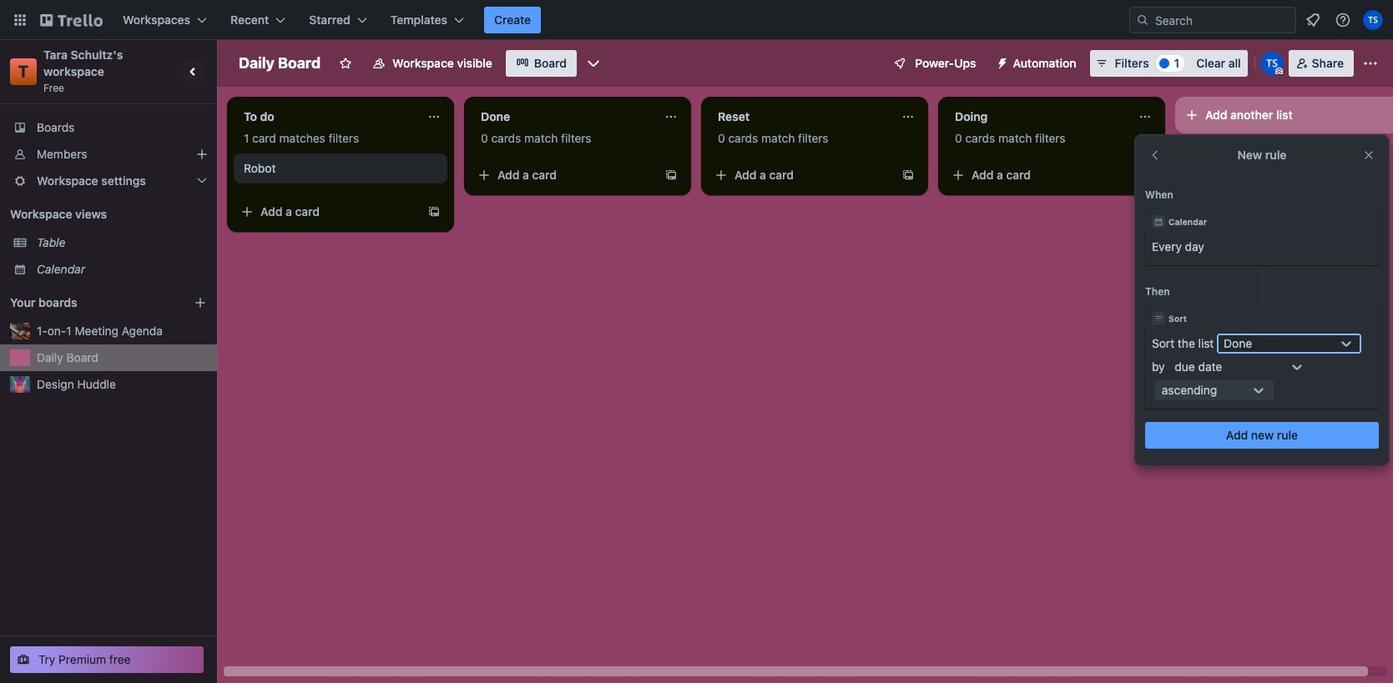 Task type: vqa. For each thing, say whether or not it's contained in the screenshot.
sm image at the top of the page
yes



Task type: describe. For each thing, give the bounding box(es) containing it.
do
[[260, 109, 274, 124]]

workspace settings
[[37, 174, 146, 188]]

open information menu image
[[1335, 12, 1351, 28]]

free
[[43, 82, 64, 94]]

the
[[1178, 336, 1195, 351]]

workspace for workspace visible
[[392, 56, 454, 70]]

date
[[1198, 360, 1222, 374]]

add for the add a card button for to do
[[260, 205, 283, 219]]

match for reset
[[761, 131, 795, 145]]

huddle
[[77, 377, 116, 392]]

automation
[[1013, 56, 1077, 70]]

add a card button down doing text box
[[945, 162, 1132, 189]]

t link
[[10, 58, 37, 85]]

members link
[[0, 141, 217, 168]]

rule inside button
[[1277, 428, 1298, 442]]

0 for reset
[[718, 131, 725, 145]]

add for reset the add a card button
[[735, 168, 757, 182]]

reset
[[718, 109, 750, 124]]

to do
[[244, 109, 274, 124]]

sm image
[[990, 50, 1013, 73]]

sort for sort
[[1169, 314, 1187, 324]]

new rule
[[1238, 148, 1287, 162]]

share
[[1312, 56, 1344, 70]]

clear all
[[1196, 56, 1241, 70]]

workspace visible button
[[362, 50, 502, 77]]

0 cards match filters for done
[[481, 131, 592, 145]]

add a card button for reset
[[708, 162, 895, 189]]

due date
[[1175, 360, 1222, 374]]

create
[[494, 13, 531, 27]]

day
[[1185, 240, 1204, 254]]

1 card matches filters
[[244, 131, 359, 145]]

1 horizontal spatial done
[[1224, 336, 1252, 351]]

0 cards match filters for doing
[[955, 131, 1066, 145]]

workspace for workspace settings
[[37, 174, 98, 188]]

calendar link
[[37, 261, 207, 278]]

recent
[[230, 13, 269, 27]]

workspaces
[[123, 13, 190, 27]]

Board name text field
[[230, 50, 329, 77]]

filters for doing
[[1035, 131, 1066, 145]]

search image
[[1136, 13, 1149, 27]]

0 cards match filters for reset
[[718, 131, 829, 145]]

workspace
[[43, 64, 104, 78]]

1-on-1 meeting agenda link
[[37, 323, 207, 340]]

board link
[[506, 50, 577, 77]]

automation button
[[990, 50, 1087, 77]]

add new rule button
[[1145, 422, 1379, 449]]

table link
[[37, 235, 207, 251]]

cards for reset
[[728, 131, 758, 145]]

1 for 1
[[1174, 56, 1180, 70]]

a for reset
[[760, 168, 766, 182]]

your boards
[[10, 296, 77, 310]]

starred
[[309, 13, 350, 27]]

workspace settings button
[[0, 168, 217, 194]]

done inside text box
[[481, 109, 510, 124]]

workspaces button
[[113, 7, 217, 33]]

add a card down doing
[[972, 168, 1031, 182]]

show menu image
[[1362, 55, 1379, 72]]

1-on-1 meeting agenda
[[37, 324, 163, 338]]

workspace views
[[10, 207, 107, 221]]

create button
[[484, 7, 541, 33]]

Reset text field
[[708, 104, 892, 130]]

settings
[[101, 174, 146, 188]]

new
[[1251, 428, 1274, 442]]

add a card for to do
[[260, 205, 320, 219]]

0 vertical spatial rule
[[1265, 148, 1287, 162]]

card for to do
[[295, 205, 320, 219]]

2 horizontal spatial board
[[534, 56, 567, 70]]

create from template… image for reset
[[902, 169, 915, 182]]

add a card for done
[[498, 168, 557, 182]]

ups
[[954, 56, 976, 70]]

match for doing
[[998, 131, 1032, 145]]

0 vertical spatial tara schultz (taraschultz7) image
[[1363, 10, 1383, 30]]

visible
[[457, 56, 492, 70]]

0 horizontal spatial calendar
[[37, 262, 85, 276]]

filters
[[1115, 56, 1149, 70]]

recent button
[[220, 7, 296, 33]]

primary element
[[0, 0, 1393, 40]]

boards link
[[0, 114, 217, 141]]

t
[[18, 62, 29, 81]]

workspace visible
[[392, 56, 492, 70]]

try premium free
[[38, 653, 131, 667]]

design huddle
[[37, 377, 116, 392]]

try
[[38, 653, 55, 667]]

0 horizontal spatial daily board
[[37, 351, 98, 365]]

meeting
[[75, 324, 118, 338]]

Doing text field
[[945, 104, 1129, 130]]

add a card for reset
[[735, 168, 794, 182]]

1 vertical spatial daily
[[37, 351, 63, 365]]

when
[[1145, 189, 1173, 201]]

customize views image
[[585, 55, 602, 72]]

1-
[[37, 324, 47, 338]]

back to home image
[[40, 7, 103, 33]]

to
[[244, 109, 257, 124]]

power-ups
[[915, 56, 976, 70]]

boards
[[37, 120, 75, 134]]

your
[[10, 296, 35, 310]]

robot
[[244, 161, 276, 175]]

a for done
[[523, 168, 529, 182]]

power-ups button
[[882, 50, 986, 77]]

new
[[1238, 148, 1262, 162]]

1 vertical spatial tara schultz (taraschultz7) image
[[1260, 52, 1284, 75]]

workspace navigation collapse icon image
[[182, 60, 205, 83]]

add new rule
[[1226, 428, 1298, 442]]

schultz's
[[71, 48, 123, 62]]

0 for doing
[[955, 131, 962, 145]]

tara schultz's workspace free
[[43, 48, 126, 94]]

filters for done
[[561, 131, 592, 145]]

daily board link
[[37, 350, 207, 366]]



Task type: locate. For each thing, give the bounding box(es) containing it.
card down do
[[252, 131, 276, 145]]

0 cards match filters down done text box
[[481, 131, 592, 145]]

match for done
[[524, 131, 558, 145]]

1 horizontal spatial 0
[[718, 131, 725, 145]]

design huddle link
[[37, 376, 207, 393]]

2 vertical spatial 1
[[66, 324, 72, 338]]

1 horizontal spatial 0 cards match filters
[[718, 131, 829, 145]]

sort
[[1169, 314, 1187, 324], [1152, 336, 1175, 351]]

1 horizontal spatial daily board
[[239, 54, 321, 72]]

0 vertical spatial daily
[[239, 54, 274, 72]]

1 filters from the left
[[329, 131, 359, 145]]

add a card down done text box
[[498, 168, 557, 182]]

workspace down templates "dropdown button"
[[392, 56, 454, 70]]

3 filters from the left
[[798, 131, 829, 145]]

list for sort the list
[[1198, 336, 1214, 351]]

card down doing text box
[[1006, 168, 1031, 182]]

create from template… image for done
[[664, 169, 678, 182]]

match down reset text box
[[761, 131, 795, 145]]

1 inside "link"
[[66, 324, 72, 338]]

workspace down members on the left
[[37, 174, 98, 188]]

board inside text field
[[278, 54, 321, 72]]

card down robot link
[[295, 205, 320, 219]]

1 vertical spatial done
[[1224, 336, 1252, 351]]

try premium free button
[[10, 647, 204, 674]]

on-
[[47, 324, 66, 338]]

a down doing text box
[[997, 168, 1003, 182]]

filters down done text box
[[561, 131, 592, 145]]

1 right 1-
[[66, 324, 72, 338]]

1 vertical spatial calendar
[[37, 262, 85, 276]]

2 horizontal spatial 0
[[955, 131, 962, 145]]

daily board down recent dropdown button
[[239, 54, 321, 72]]

cards for done
[[491, 131, 521, 145]]

0 horizontal spatial board
[[66, 351, 98, 365]]

1 0 cards match filters from the left
[[481, 131, 592, 145]]

1
[[1174, 56, 1180, 70], [244, 131, 249, 145], [66, 324, 72, 338]]

daily board inside board name text field
[[239, 54, 321, 72]]

0 vertical spatial workspace
[[392, 56, 454, 70]]

add left another
[[1205, 108, 1227, 122]]

0 cards match filters
[[481, 131, 592, 145], [718, 131, 829, 145], [955, 131, 1066, 145]]

free
[[109, 653, 131, 667]]

2 horizontal spatial 1
[[1174, 56, 1180, 70]]

card for done
[[532, 168, 557, 182]]

workspace for workspace views
[[10, 207, 72, 221]]

3 0 cards match filters from the left
[[955, 131, 1066, 145]]

1 down to
[[244, 131, 249, 145]]

daily inside board name text field
[[239, 54, 274, 72]]

add board image
[[194, 296, 207, 310]]

1 vertical spatial sort
[[1152, 336, 1175, 351]]

starred button
[[299, 7, 377, 33]]

0 notifications image
[[1303, 10, 1323, 30]]

1 horizontal spatial create from template… image
[[902, 169, 915, 182]]

calendar down table
[[37, 262, 85, 276]]

workspace inside the workspace settings popup button
[[37, 174, 98, 188]]

2 vertical spatial workspace
[[10, 207, 72, 221]]

tara
[[43, 48, 68, 62]]

ascending
[[1162, 383, 1217, 397]]

add left new
[[1226, 428, 1248, 442]]

daily down recent dropdown button
[[239, 54, 274, 72]]

done right the
[[1224, 336, 1252, 351]]

add a card down reset at right top
[[735, 168, 794, 182]]

2 horizontal spatial 0 cards match filters
[[955, 131, 1066, 145]]

add for add another list button
[[1205, 108, 1227, 122]]

0 for done
[[481, 131, 488, 145]]

add for done's the add a card button
[[498, 168, 520, 182]]

your boards with 3 items element
[[10, 293, 169, 313]]

list for add another list
[[1276, 108, 1293, 122]]

cards down done text box
[[491, 131, 521, 145]]

1 vertical spatial daily board
[[37, 351, 98, 365]]

0 horizontal spatial 1
[[66, 324, 72, 338]]

daily
[[239, 54, 274, 72], [37, 351, 63, 365]]

share button
[[1289, 50, 1354, 77]]

2 0 cards match filters from the left
[[718, 131, 829, 145]]

cards down reset at right top
[[728, 131, 758, 145]]

0 vertical spatial 1
[[1174, 56, 1180, 70]]

all
[[1229, 56, 1241, 70]]

0 horizontal spatial 0 cards match filters
[[481, 131, 592, 145]]

add a card button
[[471, 162, 658, 189], [708, 162, 895, 189], [945, 162, 1132, 189], [234, 199, 421, 225]]

1 horizontal spatial match
[[761, 131, 795, 145]]

premium
[[59, 653, 106, 667]]

0 horizontal spatial cards
[[491, 131, 521, 145]]

match down doing text box
[[998, 131, 1032, 145]]

clear all button
[[1190, 50, 1248, 77]]

tara schultz (taraschultz7) image right all
[[1260, 52, 1284, 75]]

1 match from the left
[[524, 131, 558, 145]]

2 create from template… image from the left
[[902, 169, 915, 182]]

add another list
[[1205, 108, 1293, 122]]

2 cards from the left
[[728, 131, 758, 145]]

0 vertical spatial daily board
[[239, 54, 321, 72]]

board up design huddle
[[66, 351, 98, 365]]

list right another
[[1276, 108, 1293, 122]]

2 match from the left
[[761, 131, 795, 145]]

table
[[37, 235, 65, 250]]

add down the 'robot'
[[260, 205, 283, 219]]

a
[[523, 168, 529, 182], [760, 168, 766, 182], [997, 168, 1003, 182], [286, 205, 292, 219]]

2 horizontal spatial cards
[[965, 131, 995, 145]]

cards
[[491, 131, 521, 145], [728, 131, 758, 145], [965, 131, 995, 145]]

due
[[1175, 360, 1195, 374]]

0 down doing
[[955, 131, 962, 145]]

daily board
[[239, 54, 321, 72], [37, 351, 98, 365]]

1 horizontal spatial calendar
[[1169, 217, 1207, 227]]

workspace inside workspace visible button
[[392, 56, 454, 70]]

1 vertical spatial 1
[[244, 131, 249, 145]]

1 0 from the left
[[481, 131, 488, 145]]

add a card
[[498, 168, 557, 182], [735, 168, 794, 182], [972, 168, 1031, 182], [260, 205, 320, 219]]

0 horizontal spatial daily
[[37, 351, 63, 365]]

list inside button
[[1276, 108, 1293, 122]]

members
[[37, 147, 87, 161]]

a down done text box
[[523, 168, 529, 182]]

sort for sort the list
[[1152, 336, 1175, 351]]

this member is an admin of this board. image
[[1275, 68, 1283, 75]]

create from template… image
[[427, 205, 441, 219]]

rule
[[1265, 148, 1287, 162], [1277, 428, 1298, 442]]

then
[[1145, 285, 1170, 298]]

1 vertical spatial list
[[1198, 336, 1214, 351]]

0 horizontal spatial match
[[524, 131, 558, 145]]

card down reset text box
[[769, 168, 794, 182]]

add another list button
[[1175, 97, 1393, 134]]

1 horizontal spatial tara schultz (taraschultz7) image
[[1363, 10, 1383, 30]]

0 vertical spatial sort
[[1169, 314, 1187, 324]]

tara schultz (taraschultz7) image right open information menu icon
[[1363, 10, 1383, 30]]

1 horizontal spatial board
[[278, 54, 321, 72]]

create from template… image
[[664, 169, 678, 182], [902, 169, 915, 182]]

1 cards from the left
[[491, 131, 521, 145]]

clear
[[1196, 56, 1225, 70]]

0 horizontal spatial tara schultz (taraschultz7) image
[[1260, 52, 1284, 75]]

board left customize views image
[[534, 56, 567, 70]]

3 0 from the left
[[955, 131, 962, 145]]

Done text field
[[471, 104, 654, 130]]

0 cards match filters down doing text box
[[955, 131, 1066, 145]]

add
[[1205, 108, 1227, 122], [498, 168, 520, 182], [735, 168, 757, 182], [972, 168, 994, 182], [260, 205, 283, 219], [1226, 428, 1248, 442]]

agenda
[[122, 324, 163, 338]]

0 cards match filters down reset text box
[[718, 131, 829, 145]]

0 horizontal spatial list
[[1198, 336, 1214, 351]]

matches
[[279, 131, 325, 145]]

filters down doing text box
[[1035, 131, 1066, 145]]

cards down doing
[[965, 131, 995, 145]]

1 horizontal spatial daily
[[239, 54, 274, 72]]

add down done text box
[[498, 168, 520, 182]]

add a card button down reset text box
[[708, 162, 895, 189]]

a down robot link
[[286, 205, 292, 219]]

0 horizontal spatial 0
[[481, 131, 488, 145]]

calendar up the day on the right top
[[1169, 217, 1207, 227]]

add a card button for to do
[[234, 199, 421, 225]]

0
[[481, 131, 488, 145], [718, 131, 725, 145], [955, 131, 962, 145]]

another
[[1231, 108, 1273, 122]]

1 horizontal spatial cards
[[728, 131, 758, 145]]

done down visible
[[481, 109, 510, 124]]

1 vertical spatial rule
[[1277, 428, 1298, 442]]

card
[[252, 131, 276, 145], [532, 168, 557, 182], [769, 168, 794, 182], [1006, 168, 1031, 182], [295, 205, 320, 219]]

tara schultz (taraschultz7) image
[[1363, 10, 1383, 30], [1260, 52, 1284, 75]]

0 down reset at right top
[[718, 131, 725, 145]]

star or unstar board image
[[339, 57, 352, 70]]

3 cards from the left
[[965, 131, 995, 145]]

robot link
[[244, 160, 437, 177]]

doing
[[955, 109, 988, 124]]

views
[[75, 207, 107, 221]]

2 horizontal spatial match
[[998, 131, 1032, 145]]

3 match from the left
[[998, 131, 1032, 145]]

2 0 from the left
[[718, 131, 725, 145]]

by
[[1152, 360, 1165, 374]]

0 vertical spatial list
[[1276, 108, 1293, 122]]

daily board up design huddle
[[37, 351, 98, 365]]

filters down reset text box
[[798, 131, 829, 145]]

1 left clear
[[1174, 56, 1180, 70]]

tara schultz's workspace link
[[43, 48, 126, 78]]

filters for to do
[[329, 131, 359, 145]]

daily up design
[[37, 351, 63, 365]]

every day
[[1152, 240, 1204, 254]]

4 filters from the left
[[1035, 131, 1066, 145]]

sort the list
[[1152, 336, 1214, 351]]

0 horizontal spatial create from template… image
[[664, 169, 678, 182]]

match down done text box
[[524, 131, 558, 145]]

1 for 1 card matches filters
[[244, 131, 249, 145]]

filters down the 'to do' text field
[[329, 131, 359, 145]]

1 create from template… image from the left
[[664, 169, 678, 182]]

add a card down the 'robot'
[[260, 205, 320, 219]]

add down doing
[[972, 168, 994, 182]]

match
[[524, 131, 558, 145], [761, 131, 795, 145], [998, 131, 1032, 145]]

0 down visible
[[481, 131, 488, 145]]

add a card button down done text box
[[471, 162, 658, 189]]

card for reset
[[769, 168, 794, 182]]

add for the add a card button under doing text box
[[972, 168, 994, 182]]

templates button
[[380, 7, 474, 33]]

workspace
[[392, 56, 454, 70], [37, 174, 98, 188], [10, 207, 72, 221]]

0 horizontal spatial done
[[481, 109, 510, 124]]

list right the
[[1198, 336, 1214, 351]]

0 vertical spatial calendar
[[1169, 217, 1207, 227]]

add a card button for done
[[471, 162, 658, 189]]

board
[[278, 54, 321, 72], [534, 56, 567, 70], [66, 351, 98, 365]]

1 vertical spatial workspace
[[37, 174, 98, 188]]

add down reset at right top
[[735, 168, 757, 182]]

sort up sort the list
[[1169, 314, 1187, 324]]

Search field
[[1149, 8, 1296, 33]]

a for to do
[[286, 205, 292, 219]]

filters for reset
[[798, 131, 829, 145]]

design
[[37, 377, 74, 392]]

a down reset text box
[[760, 168, 766, 182]]

To do text field
[[234, 104, 417, 130]]

1 horizontal spatial list
[[1276, 108, 1293, 122]]

1 horizontal spatial 1
[[244, 131, 249, 145]]

boards
[[38, 296, 77, 310]]

0 vertical spatial done
[[481, 109, 510, 124]]

workspace up table
[[10, 207, 72, 221]]

templates
[[390, 13, 447, 27]]

board left star or unstar board image
[[278, 54, 321, 72]]

power-
[[915, 56, 954, 70]]

add a card button down robot link
[[234, 199, 421, 225]]

cards for doing
[[965, 131, 995, 145]]

card down done text box
[[532, 168, 557, 182]]

2 filters from the left
[[561, 131, 592, 145]]

every
[[1152, 240, 1182, 254]]

sort left the
[[1152, 336, 1175, 351]]

calendar
[[1169, 217, 1207, 227], [37, 262, 85, 276]]

filters
[[329, 131, 359, 145], [561, 131, 592, 145], [798, 131, 829, 145], [1035, 131, 1066, 145]]



